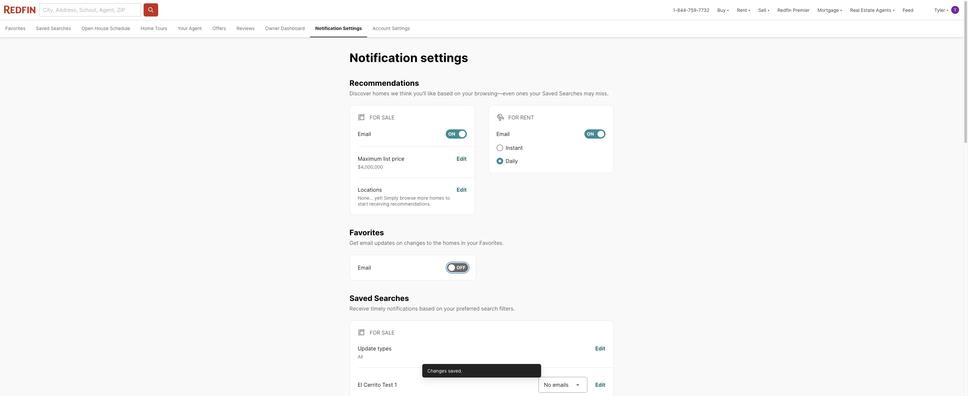 Task type: describe. For each thing, give the bounding box(es) containing it.
edit button for update types
[[595, 345, 605, 360]]

changes
[[404, 240, 425, 246]]

none...
[[358, 195, 373, 201]]

recommendations discover homes we think you'll like based on your browsing—even ones your saved searches may miss.
[[350, 79, 609, 97]]

saved searches link
[[31, 20, 76, 37]]

el cerrito test 1
[[358, 382, 397, 388]]

settings
[[420, 51, 468, 65]]

reviews link
[[231, 20, 260, 37]]

favorites get email updates on changes to the homes in your favorites.
[[350, 228, 504, 246]]

browse
[[400, 195, 416, 201]]

▾ for mortgage ▾
[[840, 7, 842, 13]]

home
[[141, 25, 154, 31]]

notifications
[[387, 305, 418, 312]]

agents
[[876, 7, 892, 13]]

for sale for email
[[370, 114, 395, 121]]

favorites for favorites
[[5, 25, 25, 31]]

edit for no emails
[[595, 382, 605, 388]]

browsing—even
[[475, 90, 515, 97]]

open house schedule
[[82, 25, 130, 31]]

start
[[358, 201, 368, 207]]

no emails
[[544, 382, 569, 388]]

edit button for no emails
[[595, 381, 605, 389]]

your
[[178, 25, 188, 31]]

home tours
[[141, 25, 167, 31]]

mortgage
[[818, 7, 839, 13]]

feed
[[903, 7, 914, 13]]

sale for email
[[382, 114, 395, 121]]

notification settings link
[[310, 20, 367, 37]]

your left browsing—even
[[462, 90, 473, 97]]

sell ▾
[[758, 7, 770, 13]]

$4,000,000
[[358, 164, 383, 170]]

notification settings
[[350, 51, 468, 65]]

edit button for maximum list price
[[457, 155, 467, 170]]

▾ for rent ▾
[[748, 7, 751, 13]]

settings for account settings
[[392, 25, 410, 31]]

reviews
[[237, 25, 255, 31]]

home tours link
[[135, 20, 172, 37]]

▾ for tyler ▾
[[947, 7, 949, 13]]

sell
[[758, 7, 766, 13]]

searches for saved searches
[[51, 25, 71, 31]]

homes inside favorites get email updates on changes to the homes in your favorites.
[[443, 240, 460, 246]]

tyler
[[935, 7, 945, 13]]

daily
[[506, 158, 518, 164]]

real estate agents ▾ button
[[846, 0, 899, 20]]

the
[[433, 240, 442, 246]]

open
[[82, 25, 93, 31]]

redfin premier button
[[774, 0, 814, 20]]

recommendations
[[350, 79, 419, 88]]

sell ▾ button
[[758, 0, 770, 20]]

for left the rent on the right of the page
[[508, 114, 519, 121]]

on for sale
[[448, 131, 455, 137]]

cerrito
[[364, 382, 381, 388]]

no
[[544, 382, 551, 388]]

feed button
[[899, 0, 931, 20]]

tyler ▾
[[935, 7, 949, 13]]

City, Address, School, Agent, ZIP search field
[[39, 3, 141, 17]]

timely
[[371, 305, 386, 312]]

mortgage ▾
[[818, 7, 842, 13]]

miss.
[[596, 90, 609, 97]]

changes
[[427, 368, 447, 374]]

filters.
[[499, 305, 515, 312]]

think
[[400, 90, 412, 97]]

sell ▾ button
[[755, 0, 774, 20]]

844-
[[677, 7, 688, 13]]

▾ for buy ▾
[[727, 7, 729, 13]]

email for for rent
[[497, 131, 510, 137]]

list
[[383, 155, 391, 162]]

notification for notification settings
[[315, 25, 342, 31]]

dashboard
[[281, 25, 305, 31]]

get
[[350, 240, 358, 246]]

on inside favorites get email updates on changes to the homes in your favorites.
[[396, 240, 403, 246]]

ones
[[516, 90, 528, 97]]

your inside favorites get email updates on changes to the homes in your favorites.
[[467, 240, 478, 246]]

yet!
[[375, 195, 383, 201]]

759-
[[688, 7, 699, 13]]

receive
[[350, 305, 369, 312]]

notification for notification settings
[[350, 51, 418, 65]]

based inside "saved searches receive timely notifications based on your preferred search filters."
[[419, 305, 435, 312]]

for sale for update types
[[370, 329, 395, 336]]

redfin
[[778, 7, 792, 13]]

agent
[[189, 25, 202, 31]]

rent ▾ button
[[737, 0, 751, 20]]

maximum
[[358, 155, 382, 162]]

offers
[[212, 25, 226, 31]]

based inside the recommendations discover homes we think you'll like based on your browsing—even ones your saved searches may miss.
[[438, 90, 453, 97]]

update types all
[[358, 345, 392, 360]]

owner
[[265, 25, 280, 31]]

saved searches receive timely notifications based on your preferred search filters.
[[350, 294, 515, 312]]



Task type: vqa. For each thing, say whether or not it's contained in the screenshot.
'Edit' button for Update types
yes



Task type: locate. For each thing, give the bounding box(es) containing it.
notification settings
[[315, 25, 362, 31]]

account settings link
[[367, 20, 415, 37]]

▾ right buy
[[727, 7, 729, 13]]

None checkbox
[[584, 129, 605, 139], [447, 263, 468, 272], [584, 129, 605, 139], [447, 263, 468, 272]]

test
[[382, 382, 393, 388]]

saved up receive
[[350, 294, 372, 303]]

1-844-759-7732 link
[[673, 7, 710, 13]]

offers link
[[207, 20, 231, 37]]

1 vertical spatial homes
[[430, 195, 444, 201]]

0 vertical spatial searches
[[51, 25, 71, 31]]

settings inside account settings link
[[392, 25, 410, 31]]

locations none... yet! simply browse more homes to start receiving recommendations.
[[358, 187, 450, 207]]

you'll
[[413, 90, 426, 97]]

▾ inside 'real estate agents ▾' link
[[893, 7, 895, 13]]

▾ right rent
[[748, 7, 751, 13]]

1 vertical spatial to
[[427, 240, 432, 246]]

saved right favorites link
[[36, 25, 49, 31]]

0 horizontal spatial notification
[[315, 25, 342, 31]]

1-
[[673, 7, 677, 13]]

saved right ones
[[542, 90, 558, 97]]

off
[[457, 265, 466, 271]]

premier
[[793, 7, 810, 13]]

favorites inside favorites get email updates on changes to the homes in your favorites.
[[350, 228, 384, 238]]

5 ▾ from the left
[[893, 7, 895, 13]]

1 on from the left
[[448, 131, 455, 137]]

edit for maximum list price
[[457, 155, 467, 162]]

▾ right 'agents' at the right of page
[[893, 7, 895, 13]]

searches for saved searches receive timely notifications based on your preferred search filters.
[[374, 294, 409, 303]]

email for for sale
[[358, 131, 371, 137]]

1 horizontal spatial favorites
[[350, 228, 384, 238]]

1 horizontal spatial based
[[438, 90, 453, 97]]

1 sale from the top
[[382, 114, 395, 121]]

saved searches
[[36, 25, 71, 31]]

on for rent
[[587, 131, 594, 137]]

1 horizontal spatial notification
[[350, 51, 418, 65]]

0 horizontal spatial saved
[[36, 25, 49, 31]]

edit button
[[457, 155, 467, 170], [457, 186, 467, 207], [595, 345, 605, 360], [595, 381, 605, 389]]

▾ right 'sell'
[[768, 7, 770, 13]]

4 ▾ from the left
[[840, 7, 842, 13]]

simply
[[384, 195, 399, 201]]

your left preferred
[[444, 305, 455, 312]]

discover
[[350, 90, 371, 97]]

on
[[448, 131, 455, 137], [587, 131, 594, 137]]

0 horizontal spatial on
[[396, 240, 403, 246]]

1 for sale from the top
[[370, 114, 395, 121]]

1 vertical spatial saved
[[542, 90, 558, 97]]

0 vertical spatial to
[[446, 195, 450, 201]]

on right the "like"
[[454, 90, 461, 97]]

1 vertical spatial based
[[419, 305, 435, 312]]

submit search image
[[148, 7, 154, 13]]

mortgage ▾ button
[[818, 0, 842, 20]]

2 settings from the left
[[392, 25, 410, 31]]

6 ▾ from the left
[[947, 7, 949, 13]]

on right updates
[[396, 240, 403, 246]]

favorites
[[5, 25, 25, 31], [350, 228, 384, 238]]

0 vertical spatial for sale
[[370, 114, 395, 121]]

saved for saved searches
[[36, 25, 49, 31]]

edit button for locations
[[457, 186, 467, 207]]

1 vertical spatial on
[[396, 240, 403, 246]]

your inside "saved searches receive timely notifications based on your preferred search filters."
[[444, 305, 455, 312]]

for for el cerrito test 1
[[370, 329, 380, 336]]

searches inside "saved searches receive timely notifications based on your preferred search filters."
[[374, 294, 409, 303]]

schedule
[[110, 25, 130, 31]]

edit for update types
[[595, 345, 605, 352]]

2 on from the left
[[587, 131, 594, 137]]

email up "instant" 'radio'
[[497, 131, 510, 137]]

2 horizontal spatial saved
[[542, 90, 558, 97]]

buy
[[717, 7, 726, 13]]

searches up notifications
[[374, 294, 409, 303]]

0 horizontal spatial settings
[[343, 25, 362, 31]]

for down discover
[[370, 114, 380, 121]]

el
[[358, 382, 362, 388]]

searches inside the recommendations discover homes we think you'll like based on your browsing—even ones your saved searches may miss.
[[559, 90, 582, 97]]

homes inside locations none... yet! simply browse more homes to start receiving recommendations.
[[430, 195, 444, 201]]

favorites link
[[0, 20, 31, 37]]

▾
[[727, 7, 729, 13], [748, 7, 751, 13], [768, 7, 770, 13], [840, 7, 842, 13], [893, 7, 895, 13], [947, 7, 949, 13]]

0 horizontal spatial based
[[419, 305, 435, 312]]

user photo image
[[951, 6, 959, 14]]

2 ▾ from the left
[[748, 7, 751, 13]]

0 vertical spatial homes
[[373, 90, 389, 97]]

homes inside the recommendations discover homes we think you'll like based on your browsing—even ones your saved searches may miss.
[[373, 90, 389, 97]]

may
[[584, 90, 594, 97]]

rent
[[520, 114, 534, 121]]

we
[[391, 90, 398, 97]]

emails
[[553, 382, 569, 388]]

on inside "saved searches receive timely notifications based on your preferred search filters."
[[436, 305, 442, 312]]

sale
[[382, 114, 395, 121], [382, 329, 395, 336]]

on inside the recommendations discover homes we think you'll like based on your browsing—even ones your saved searches may miss.
[[454, 90, 461, 97]]

to inside locations none... yet! simply browse more homes to start receiving recommendations.
[[446, 195, 450, 201]]

1 horizontal spatial on
[[587, 131, 594, 137]]

1-844-759-7732
[[673, 7, 710, 13]]

your right in
[[467, 240, 478, 246]]

update
[[358, 345, 376, 352]]

owner dashboard
[[265, 25, 305, 31]]

preferred
[[456, 305, 480, 312]]

▾ right mortgage
[[840, 7, 842, 13]]

changes saved.
[[427, 368, 462, 374]]

edit
[[457, 155, 467, 162], [457, 187, 467, 193], [595, 345, 605, 352], [595, 382, 605, 388]]

maximum list price $4,000,000
[[358, 155, 404, 170]]

0 horizontal spatial on
[[448, 131, 455, 137]]

email
[[360, 240, 373, 246]]

1 horizontal spatial on
[[436, 305, 442, 312]]

open house schedule link
[[76, 20, 135, 37]]

1
[[395, 382, 397, 388]]

0 vertical spatial based
[[438, 90, 453, 97]]

None checkbox
[[446, 129, 467, 139]]

sale up types
[[382, 329, 395, 336]]

▾ for sell ▾
[[768, 7, 770, 13]]

to right the more
[[446, 195, 450, 201]]

edit for locations
[[457, 187, 467, 193]]

1 horizontal spatial settings
[[392, 25, 410, 31]]

saved.
[[448, 368, 462, 374]]

3 ▾ from the left
[[768, 7, 770, 13]]

sale down we
[[382, 114, 395, 121]]

favorites for favorites get email updates on changes to the homes in your favorites.
[[350, 228, 384, 238]]

homes left in
[[443, 240, 460, 246]]

Instant radio
[[497, 145, 503, 151]]

real estate agents ▾
[[850, 7, 895, 13]]

buy ▾ button
[[717, 0, 729, 20]]

favorites.
[[480, 240, 504, 246]]

owner dashboard link
[[260, 20, 310, 37]]

1 vertical spatial searches
[[559, 90, 582, 97]]

2 vertical spatial saved
[[350, 294, 372, 303]]

settings for notification settings
[[343, 25, 362, 31]]

2 sale from the top
[[382, 329, 395, 336]]

searches left the open
[[51, 25, 71, 31]]

0 vertical spatial on
[[454, 90, 461, 97]]

0 vertical spatial saved
[[36, 25, 49, 31]]

mortgage ▾ button
[[814, 0, 846, 20]]

tours
[[155, 25, 167, 31]]

buy ▾ button
[[714, 0, 733, 20]]

your agent link
[[172, 20, 207, 37]]

all
[[358, 354, 363, 360]]

saved for saved searches receive timely notifications based on your preferred search filters.
[[350, 294, 372, 303]]

types
[[378, 345, 392, 352]]

notification
[[315, 25, 342, 31], [350, 51, 418, 65]]

Daily radio
[[497, 158, 503, 164]]

locations
[[358, 187, 382, 193]]

on
[[454, 90, 461, 97], [396, 240, 403, 246], [436, 305, 442, 312]]

house
[[95, 25, 109, 31]]

to inside favorites get email updates on changes to the homes in your favorites.
[[427, 240, 432, 246]]

1 vertical spatial notification
[[350, 51, 418, 65]]

▾ inside rent ▾ dropdown button
[[748, 7, 751, 13]]

for up update
[[370, 329, 380, 336]]

2 vertical spatial homes
[[443, 240, 460, 246]]

sale for update types
[[382, 329, 395, 336]]

rent ▾
[[737, 7, 751, 13]]

email down email on the bottom of the page
[[358, 265, 371, 271]]

your
[[462, 90, 473, 97], [530, 90, 541, 97], [467, 240, 478, 246], [444, 305, 455, 312]]

rent ▾ button
[[733, 0, 755, 20]]

estate
[[861, 7, 875, 13]]

▾ inside buy ▾ dropdown button
[[727, 7, 729, 13]]

rent
[[737, 7, 747, 13]]

▾ inside mortgage ▾ dropdown button
[[840, 7, 842, 13]]

saved inside the recommendations discover homes we think you'll like based on your browsing—even ones your saved searches may miss.
[[542, 90, 558, 97]]

on left preferred
[[436, 305, 442, 312]]

redfin premier
[[778, 7, 810, 13]]

0 vertical spatial favorites
[[5, 25, 25, 31]]

homes down recommendations
[[373, 90, 389, 97]]

real
[[850, 7, 860, 13]]

more
[[417, 195, 428, 201]]

based right notifications
[[419, 305, 435, 312]]

for sale down we
[[370, 114, 395, 121]]

settings inside notification settings link
[[343, 25, 362, 31]]

1 vertical spatial favorites
[[350, 228, 384, 238]]

0 horizontal spatial searches
[[51, 25, 71, 31]]

▾ inside sell ▾ dropdown button
[[768, 7, 770, 13]]

account
[[373, 25, 391, 31]]

based right the "like"
[[438, 90, 453, 97]]

1 horizontal spatial saved
[[350, 294, 372, 303]]

your right ones
[[530, 90, 541, 97]]

instant
[[506, 145, 523, 151]]

2 for sale from the top
[[370, 329, 395, 336]]

1 vertical spatial for sale
[[370, 329, 395, 336]]

settings right account
[[392, 25, 410, 31]]

to left the
[[427, 240, 432, 246]]

searches left may
[[559, 90, 582, 97]]

based
[[438, 90, 453, 97], [419, 305, 435, 312]]

your agent
[[178, 25, 202, 31]]

email up maximum
[[358, 131, 371, 137]]

saved inside "saved searches receive timely notifications based on your preferred search filters."
[[350, 294, 372, 303]]

2 horizontal spatial on
[[454, 90, 461, 97]]

homes right the more
[[430, 195, 444, 201]]

0 vertical spatial sale
[[382, 114, 395, 121]]

recommendations.
[[391, 201, 431, 207]]

in
[[461, 240, 466, 246]]

buy ▾
[[717, 7, 729, 13]]

2 vertical spatial searches
[[374, 294, 409, 303]]

0 horizontal spatial favorites
[[5, 25, 25, 31]]

1 vertical spatial sale
[[382, 329, 395, 336]]

0 vertical spatial notification
[[315, 25, 342, 31]]

▾ left user photo
[[947, 7, 949, 13]]

1 horizontal spatial searches
[[374, 294, 409, 303]]

for sale up types
[[370, 329, 395, 336]]

price
[[392, 155, 404, 162]]

settings left account
[[343, 25, 362, 31]]

1 ▾ from the left
[[727, 7, 729, 13]]

0 horizontal spatial to
[[427, 240, 432, 246]]

1 horizontal spatial to
[[446, 195, 450, 201]]

2 horizontal spatial searches
[[559, 90, 582, 97]]

email
[[358, 131, 371, 137], [497, 131, 510, 137], [358, 265, 371, 271]]

for for maximum list price
[[370, 114, 380, 121]]

1 settings from the left
[[343, 25, 362, 31]]

2 vertical spatial on
[[436, 305, 442, 312]]



